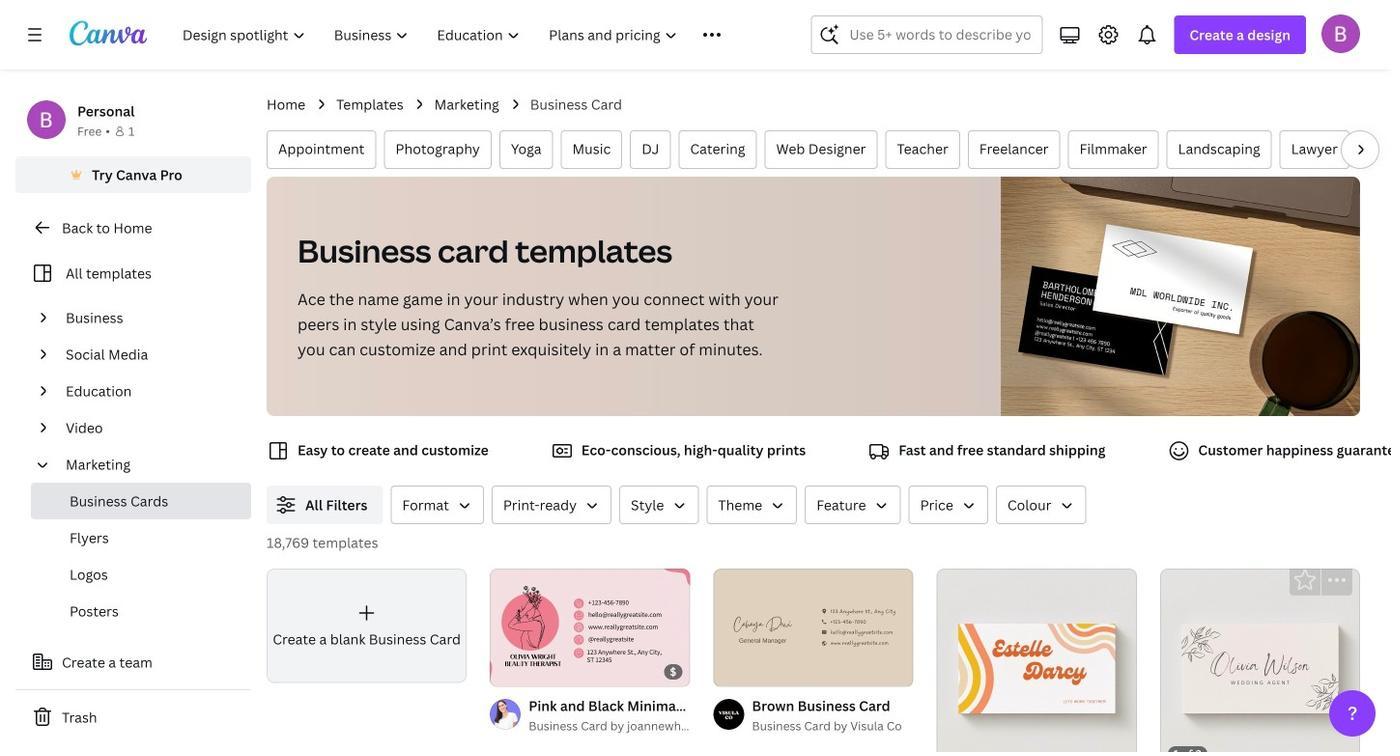 Task type: locate. For each thing, give the bounding box(es) containing it.
Search search field
[[850, 16, 1031, 53]]

top level navigation element
[[170, 15, 765, 54], [170, 15, 765, 54]]

None search field
[[811, 15, 1043, 54]]

create a blank business card element
[[267, 569, 467, 684]]



Task type: describe. For each thing, give the bounding box(es) containing it.
pink and black minimal personalised business card image
[[490, 569, 690, 687]]

bob builder image
[[1322, 14, 1361, 53]]

brown  business card image
[[714, 569, 914, 687]]

white retro business card image
[[937, 569, 1137, 753]]



Task type: vqa. For each thing, say whether or not it's contained in the screenshot.
'Brown  Business Card' image
yes



